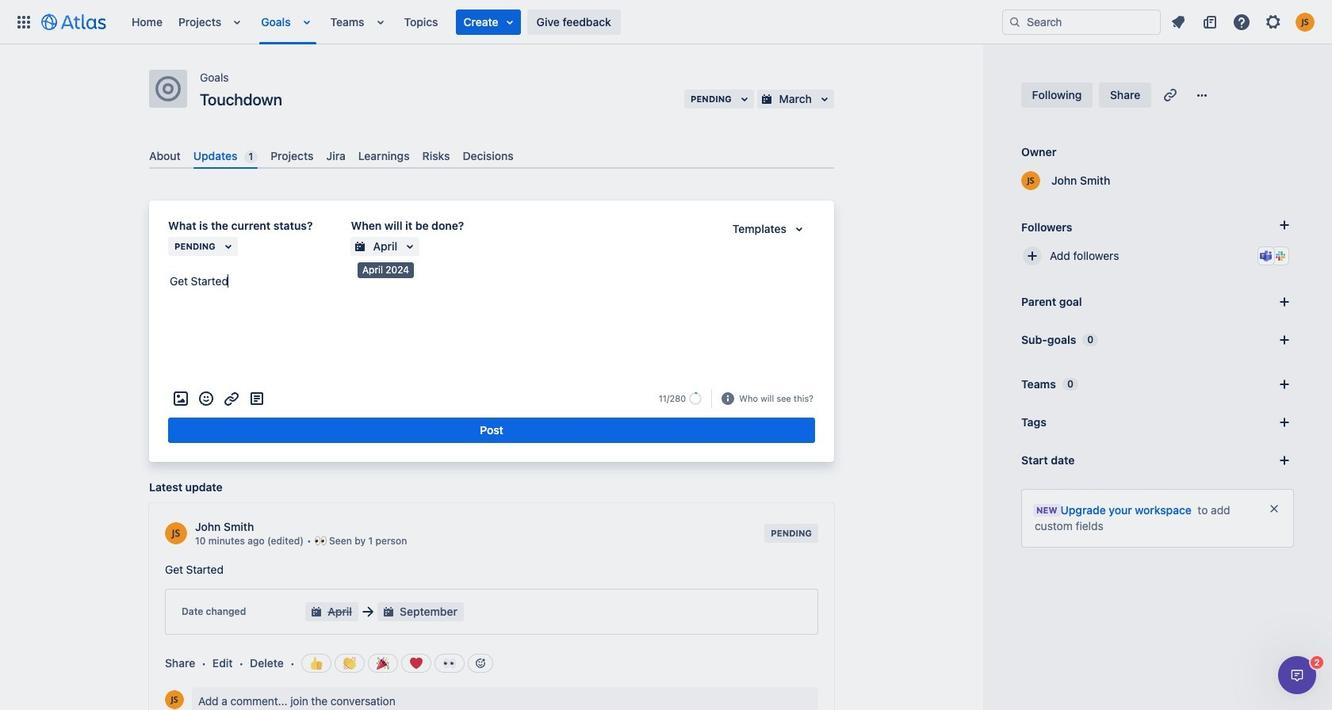 Task type: locate. For each thing, give the bounding box(es) containing it.
add follower image
[[1023, 247, 1042, 266]]

dialog
[[1279, 657, 1317, 695]]

slack logo showing nan channels are connected to this goal image
[[1275, 250, 1287, 263]]

:thumbsup: image
[[310, 658, 322, 670], [310, 658, 322, 670]]

list
[[124, 0, 1003, 44], [1164, 9, 1323, 35]]

:tada: image
[[376, 658, 389, 670], [376, 658, 389, 670]]

tooltip
[[358, 263, 414, 278]]

:heart: image
[[410, 658, 422, 670], [410, 658, 422, 670]]

:clap: image
[[343, 658, 356, 670], [343, 658, 356, 670]]

list item
[[228, 0, 250, 44], [297, 0, 319, 44], [371, 0, 393, 44], [456, 9, 521, 35]]

:eyes: image
[[443, 658, 456, 670], [443, 658, 456, 670]]

search image
[[1009, 15, 1022, 28]]

banner
[[0, 0, 1333, 44]]

None search field
[[1003, 9, 1161, 35]]

tab list
[[143, 143, 841, 169]]

0 horizontal spatial list
[[124, 0, 1003, 44]]

close banner image
[[1268, 503, 1281, 516]]

insert emoji image
[[197, 390, 216, 409]]



Task type: describe. For each thing, give the bounding box(es) containing it.
help image
[[1233, 12, 1252, 31]]

goal icon image
[[155, 76, 181, 102]]

add files, videos, or images image
[[171, 390, 190, 409]]

insert link image
[[222, 390, 241, 409]]

changed to image
[[359, 603, 378, 622]]

list item inside 'list'
[[456, 9, 521, 35]]

Search field
[[1003, 9, 1161, 35]]

msteams logo showing  channels are connected to this goal image
[[1260, 250, 1273, 263]]

Main content area, start typing to enter text. text field
[[168, 272, 815, 297]]

1 horizontal spatial list
[[1164, 9, 1323, 35]]

top element
[[10, 0, 1003, 44]]

add a follower image
[[1275, 216, 1294, 235]]



Task type: vqa. For each thing, say whether or not it's contained in the screenshot.
:HEART: icon
yes



